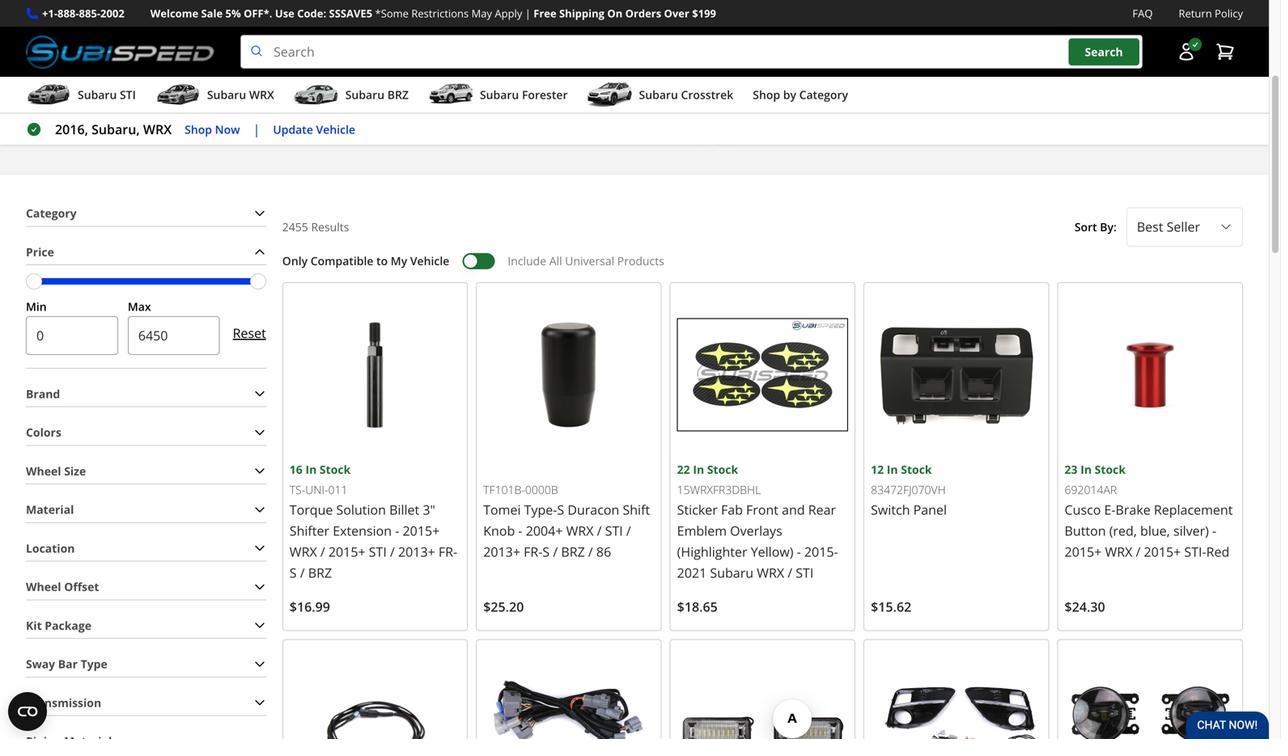 Task type: locate. For each thing, give the bounding box(es) containing it.
- up the red
[[1212, 522, 1216, 540]]

oil right the 'air'
[[992, 21, 1006, 35]]

0 horizontal spatial oil
[[992, 21, 1006, 35]]

lights
[[554, 21, 581, 35]]

s up $16.99
[[290, 564, 297, 582]]

min
[[26, 299, 47, 314]]

subaru up fuel
[[207, 87, 246, 102]]

injectors
[[240, 116, 284, 131]]

clutches
[[872, 21, 914, 35]]

stock inside 16 in stock ts-uni-011 torque solution billet 3" shifter extension - 2015+ wrx / 2015+ sti / 2013+ fr- s / brz
[[320, 462, 351, 477]]

12 in stock 83472fj070vh switch panel
[[871, 462, 947, 519]]

subaru inside subaru wrx dropdown button
[[207, 87, 246, 102]]

wheel size
[[26, 463, 86, 479]]

2004+
[[526, 522, 563, 540]]

0 vertical spatial |
[[525, 6, 531, 21]]

/ down yellow)
[[788, 564, 792, 582]]

0 horizontal spatial fr-
[[439, 543, 457, 561]]

exhaust headers and manifolds image
[[642, 50, 781, 109]]

select... image
[[1220, 221, 1232, 234]]

code:
[[297, 6, 326, 21]]

and right headers
[[745, 116, 764, 131]]

1 vertical spatial s
[[543, 543, 550, 561]]

orders
[[625, 6, 661, 21]]

headlights image
[[334, 0, 473, 14]]

return
[[1179, 6, 1212, 21]]

1 horizontal spatial fr-
[[524, 543, 543, 561]]

2015+ down blue,
[[1144, 543, 1181, 561]]

headers
[[701, 116, 742, 131]]

sti inside dropdown button
[[120, 87, 136, 102]]

free
[[533, 6, 556, 21]]

in inside "22 in stock 15wrxfr3dbhl sticker fab front and rear emblem overlays (highlighter yellow) - 2015- 2021 subaru wrx / sti"
[[693, 462, 704, 477]]

coilovers image
[[642, 0, 781, 14]]

stock for panel
[[901, 462, 932, 477]]

2 fr- from the left
[[524, 543, 543, 561]]

- right knob
[[518, 522, 522, 540]]

to
[[376, 253, 388, 269]]

search button
[[1069, 38, 1139, 65]]

0 vertical spatial and
[[745, 116, 764, 131]]

search input field
[[240, 35, 1143, 69]]

sti down 'extension'
[[369, 543, 387, 561]]

shipping
[[559, 6, 604, 21]]

brz up $16.99
[[308, 564, 332, 582]]

0 horizontal spatial vehicle
[[316, 122, 355, 137]]

catback
[[53, 21, 93, 35]]

torque solution billet 3" shifter extension - 2015+ wrx / 2015+ sti / 2013+ fr-s / brz image
[[290, 290, 461, 461]]

faq
[[1132, 6, 1153, 21]]

shop
[[753, 87, 780, 102], [185, 122, 212, 137]]

sti inside 16 in stock ts-uni-011 torque solution billet 3" shifter extension - 2015+ wrx / 2015+ sti / 2013+ fr- s / brz
[[369, 543, 387, 561]]

wrx up injectors
[[249, 87, 274, 102]]

stock
[[320, 462, 351, 477], [901, 462, 932, 477], [707, 462, 738, 477], [1095, 462, 1126, 477]]

ts-
[[290, 482, 305, 498]]

s down 2004+
[[543, 543, 550, 561]]

subaru up the exhaust
[[639, 87, 678, 102]]

in inside '12 in stock 83472fj070vh switch panel'
[[887, 462, 898, 477]]

wheel left "size"
[[26, 463, 61, 479]]

may
[[471, 6, 492, 21]]

2 stock from the left
[[901, 462, 932, 477]]

subaru up the turbos
[[78, 87, 117, 102]]

23 in stock 692014ar cusco e-brake replacement button (red, blue, silver) - 2015+ wrx / 2015+ sti-red
[[1065, 462, 1233, 561]]

subaru inside subaru sti dropdown button
[[78, 87, 117, 102]]

1 2013+ from the left
[[398, 543, 435, 561]]

1 horizontal spatial and
[[782, 501, 805, 519]]

plug
[[188, 21, 209, 35]]

2 vertical spatial brz
[[308, 564, 332, 582]]

0 horizontal spatial |
[[253, 121, 260, 138]]

stock inside "22 in stock 15wrxfr3dbhl sticker fab front and rear emblem overlays (highlighter yellow) - 2015- 2021 subaru wrx / sti"
[[707, 462, 738, 477]]

sti up 86
[[605, 522, 623, 540]]

1 wheel from the top
[[26, 463, 61, 479]]

shop left by
[[753, 87, 780, 102]]

2 horizontal spatial s
[[557, 501, 564, 519]]

wheel offset
[[26, 579, 99, 595]]

update vehicle
[[273, 122, 355, 137]]

2013+ inside tf101b-0000b tomei type-s duracon shift knob - 2004+ wrx / sti / 2013+ fr-s / brz / 86
[[483, 543, 520, 561]]

brz
[[387, 87, 409, 102], [561, 543, 585, 561], [308, 564, 332, 582]]

1 vertical spatial vehicle
[[410, 253, 449, 269]]

restrictions
[[411, 6, 469, 21]]

oil inside button
[[1152, 21, 1166, 35]]

0 horizontal spatial and
[[745, 116, 764, 131]]

1 vertical spatial wheel
[[26, 579, 61, 595]]

brz left a subaru forester thumbnail image
[[387, 87, 409, 102]]

2455
[[282, 219, 308, 235]]

2 2013+ from the left
[[483, 543, 520, 561]]

5%
[[225, 6, 241, 21]]

kit package
[[26, 618, 91, 633]]

a subaru sti thumbnail image image
[[26, 83, 71, 107]]

1 stock from the left
[[320, 462, 351, 477]]

vehicle right my
[[410, 253, 449, 269]]

stock for e-
[[1095, 462, 1126, 477]]

turbos
[[79, 116, 114, 131]]

wheel left offset
[[26, 579, 61, 595]]

max
[[128, 299, 151, 314]]

$18.65
[[677, 598, 718, 616]]

subaru for subaru forester
[[480, 87, 519, 102]]

1 vertical spatial and
[[782, 501, 805, 519]]

in right 23
[[1080, 462, 1092, 477]]

1 horizontal spatial vehicle
[[410, 253, 449, 269]]

stock inside '12 in stock 83472fj070vh switch panel'
[[901, 462, 932, 477]]

4 stock from the left
[[1095, 462, 1126, 477]]

subaru inside subaru forester dropdown button
[[480, 87, 519, 102]]

2015+ down 'extension'
[[328, 543, 365, 561]]

0 vertical spatial brz
[[387, 87, 409, 102]]

2015+
[[403, 522, 440, 540], [328, 543, 365, 561], [1065, 543, 1102, 561], [1144, 543, 1181, 561]]

stock inside 23 in stock 692014ar cusco e-brake replacement button (red, blue, silver) - 2015+ wrx / 2015+ sti-red
[[1095, 462, 1126, 477]]

s inside 16 in stock ts-uni-011 torque solution billet 3" shifter extension - 2015+ wrx / 2015+ sti / 2013+ fr- s / brz
[[290, 564, 297, 582]]

switch panel image
[[871, 290, 1042, 461]]

1 horizontal spatial brz
[[387, 87, 409, 102]]

s up 2004+
[[557, 501, 564, 519]]

my
[[391, 253, 407, 269]]

wrx
[[249, 87, 274, 102], [143, 121, 172, 138], [566, 522, 594, 540], [290, 543, 317, 561], [1105, 543, 1132, 561], [757, 564, 784, 582]]

in inside 23 in stock 692014ar cusco e-brake replacement button (red, blue, silver) - 2015+ wrx / 2015+ sti-red
[[1080, 462, 1092, 477]]

1 vertical spatial shop
[[185, 122, 212, 137]]

hella horn plug and play harness v2 extended - 2015-2021 subaru wrx & sti image
[[290, 647, 461, 740]]

1 in from the left
[[305, 462, 317, 477]]

0 vertical spatial vehicle
[[316, 122, 355, 137]]

and left rear
[[782, 501, 805, 519]]

in right 16
[[305, 462, 317, 477]]

stock up 15wrxfr3dbhl
[[707, 462, 738, 477]]

shop left now
[[185, 122, 212, 137]]

stock up 011
[[320, 462, 351, 477]]

in inside 16 in stock ts-uni-011 torque solution billet 3" shifter extension - 2015+ wrx / 2015+ sti / 2013+ fr- s / brz
[[305, 462, 317, 477]]

material button
[[26, 498, 266, 523]]

subaru crosstrek
[[639, 87, 733, 102]]

2013+ down "billet"
[[398, 543, 435, 561]]

2015+ down 3"
[[403, 522, 440, 540]]

in right 22
[[693, 462, 704, 477]]

intercoolers image
[[1103, 50, 1242, 109]]

olm 18+ headlight to 15-17 headlight converter harness (pair) - 2018 -2021 wrx / sti image
[[483, 647, 654, 740]]

subaru right a subaru brz thumbnail image
[[345, 87, 384, 102]]

2455 results
[[282, 219, 349, 235]]

rear
[[808, 501, 836, 519]]

0 horizontal spatial shop
[[185, 122, 212, 137]]

subispeed logo image
[[26, 35, 215, 69]]

1 oil from the left
[[992, 21, 1006, 35]]

1 horizontal spatial shop
[[753, 87, 780, 102]]

single
[[816, 21, 845, 35]]

sti down 2015-
[[796, 564, 814, 582]]

sti up subaru,
[[120, 87, 136, 102]]

/ inside 23 in stock 692014ar cusco e-brake replacement button (red, blue, silver) - 2015+ wrx / 2015+ sti-red
[[1136, 543, 1141, 561]]

3 in from the left
[[693, 462, 704, 477]]

2021
[[677, 564, 707, 582]]

0 horizontal spatial s
[[290, 564, 297, 582]]

fuel injectors button
[[180, 50, 320, 149]]

2 oil from the left
[[1152, 21, 1166, 35]]

1 horizontal spatial 2013+
[[483, 543, 520, 561]]

fr- inside tf101b-0000b tomei type-s duracon shift knob - 2004+ wrx / sti / 2013+ fr-s / brz / 86
[[524, 543, 543, 561]]

sti inside "22 in stock 15wrxfr3dbhl sticker fab front and rear emblem overlays (highlighter yellow) - 2015- 2021 subaru wrx / sti"
[[796, 564, 814, 582]]

| right now
[[253, 121, 260, 138]]

maximum slider
[[250, 274, 266, 290]]

1 vertical spatial brz
[[561, 543, 585, 561]]

catback exhausts button
[[26, 0, 167, 37]]

subaru brz button
[[294, 80, 409, 113]]

| left free on the left top
[[525, 6, 531, 21]]

brz inside tf101b-0000b tomei type-s duracon shift knob - 2004+ wrx / sti / 2013+ fr-s / brz / 86
[[561, 543, 585, 561]]

separators
[[1008, 21, 1063, 35]]

in for uni-
[[305, 462, 317, 477]]

subaru crosstrek button
[[587, 80, 733, 113]]

16 in stock ts-uni-011 torque solution billet 3" shifter extension - 2015+ wrx / 2015+ sti / 2013+ fr- s / brz
[[290, 462, 457, 582]]

+1-
[[42, 6, 57, 21]]

stock up 692014ar
[[1095, 462, 1126, 477]]

subaru sti button
[[26, 80, 136, 113]]

2 in from the left
[[887, 462, 898, 477]]

oil left pans
[[1152, 21, 1166, 35]]

subaru wrx
[[207, 87, 274, 102]]

plug & play management image
[[180, 0, 320, 14]]

$25.20
[[483, 598, 524, 616]]

exhausts
[[95, 21, 140, 35]]

2 horizontal spatial brz
[[561, 543, 585, 561]]

subaru for subaru brz
[[345, 87, 384, 102]]

billet
[[389, 501, 419, 519]]

in right 12
[[887, 462, 898, 477]]

- inside 16 in stock ts-uni-011 torque solution billet 3" shifter extension - 2015+ wrx / 2015+ sti / 2013+ fr- s / brz
[[395, 522, 399, 540]]

0 horizontal spatial 2013+
[[398, 543, 435, 561]]

83472fj070vh
[[871, 482, 946, 498]]

stock up 83472fj070vh
[[901, 462, 932, 477]]

play
[[223, 21, 243, 35]]

front lips image
[[488, 50, 627, 109]]

subaru inside subaru brz dropdown button
[[345, 87, 384, 102]]

subaru inside subaru crosstrek dropdown button
[[639, 87, 678, 102]]

fab
[[721, 501, 743, 519]]

uni-
[[305, 482, 328, 498]]

subaru down (highlighter
[[710, 564, 753, 582]]

over
[[664, 6, 689, 21]]

- inside 23 in stock 692014ar cusco e-brake replacement button (red, blue, silver) - 2015+ wrx / 2015+ sti-red
[[1212, 522, 1216, 540]]

/ down shifter
[[320, 543, 325, 561]]

sale
[[201, 6, 223, 21]]

3 stock from the left
[[707, 462, 738, 477]]

0 vertical spatial shop
[[753, 87, 780, 102]]

vehicle down subaru brz dropdown button
[[316, 122, 355, 137]]

shop inside dropdown button
[[753, 87, 780, 102]]

wrx down duracon
[[566, 522, 594, 540]]

sti
[[120, 87, 136, 102], [605, 522, 623, 540], [369, 543, 387, 561], [796, 564, 814, 582]]

stock for fab
[[707, 462, 738, 477]]

shop by category button
[[753, 80, 848, 113]]

2 vertical spatial s
[[290, 564, 297, 582]]

tail lights image
[[488, 0, 627, 14]]

wheel for wheel offset
[[26, 579, 61, 595]]

wrx down shifter
[[290, 543, 317, 561]]

wheels image
[[949, 50, 1088, 109]]

kit
[[26, 618, 42, 633]]

2013+ down knob
[[483, 543, 520, 561]]

shop for shop by category
[[753, 87, 780, 102]]

subaru left forester
[[480, 87, 519, 102]]

only compatible to my vehicle
[[282, 253, 449, 269]]

size
[[64, 463, 86, 479]]

- left 2015-
[[797, 543, 801, 561]]

0 horizontal spatial brz
[[308, 564, 332, 582]]

subaru for subaru sti
[[78, 87, 117, 102]]

price button
[[26, 240, 266, 265]]

2015-
[[804, 543, 838, 561]]

Max text field
[[128, 316, 220, 355]]

wrx inside "22 in stock 15wrxfr3dbhl sticker fab front and rear emblem overlays (highlighter yellow) - 2015- 2021 subaru wrx / sti"
[[757, 564, 784, 582]]

tail lights
[[534, 21, 581, 35]]

results
[[311, 219, 349, 235]]

return policy
[[1179, 6, 1243, 21]]

wrx down yellow)
[[757, 564, 784, 582]]

4 in from the left
[[1080, 462, 1092, 477]]

wrx down (red,
[[1105, 543, 1132, 561]]

1 horizontal spatial oil
[[1152, 21, 1166, 35]]

- down "billet"
[[395, 522, 399, 540]]

2 wheel from the top
[[26, 579, 61, 595]]

sway bar type button
[[26, 652, 266, 677]]

in for switch
[[887, 462, 898, 477]]

olm nightseeker led fog lights image
[[1065, 647, 1236, 740]]

0 vertical spatial wheel
[[26, 463, 61, 479]]

kit package button
[[26, 614, 266, 638]]

tomei type-s duracon shift knob - 2004+ wrx / sti / 2013+ fr-s / brz / 86 image
[[483, 290, 654, 461]]

1 fr- from the left
[[439, 543, 457, 561]]

wrx inside subaru wrx dropdown button
[[249, 87, 274, 102]]

011
[[328, 482, 348, 498]]

/ down (red,
[[1136, 543, 1141, 561]]

wheel
[[26, 463, 61, 479], [26, 579, 61, 595]]

s
[[557, 501, 564, 519], [543, 543, 550, 561], [290, 564, 297, 582]]

type-
[[524, 501, 557, 519]]

/ left 86
[[588, 543, 593, 561]]

brz left 86
[[561, 543, 585, 561]]



Task type: vqa. For each thing, say whether or not it's contained in the screenshot.


Task type: describe. For each thing, give the bounding box(es) containing it.
package
[[45, 618, 91, 633]]

include all universal products
[[508, 253, 664, 269]]

oil pans image
[[1103, 0, 1242, 14]]

Min text field
[[26, 316, 118, 355]]

and inside "22 in stock 15wrxfr3dbhl sticker fab front and rear emblem overlays (highlighter yellow) - 2015- 2021 subaru wrx / sti"
[[782, 501, 805, 519]]

sticker
[[677, 501, 718, 519]]

exhaust
[[658, 116, 698, 131]]

tf101b-
[[483, 482, 525, 498]]

open widget image
[[8, 693, 47, 732]]

fuel injectors
[[217, 116, 284, 131]]

shop by category
[[753, 87, 848, 102]]

sort by:
[[1075, 219, 1117, 235]]

coilovers button
[[641, 0, 782, 37]]

single disc clutches button
[[795, 0, 935, 37]]

headlights
[[377, 21, 430, 35]]

sort
[[1075, 219, 1097, 235]]

86
[[596, 543, 611, 561]]

by:
[[1100, 219, 1117, 235]]

disc
[[848, 21, 869, 35]]

oil inside button
[[992, 21, 1006, 35]]

+1-888-885-2002
[[42, 6, 124, 21]]

888-
[[57, 6, 79, 21]]

tail
[[534, 21, 551, 35]]

olm full replacement led license plate housings image
[[677, 647, 848, 740]]

headlights button
[[333, 0, 474, 37]]

fuel
[[217, 116, 237, 131]]

products
[[617, 253, 664, 269]]

1 horizontal spatial |
[[525, 6, 531, 21]]

stock for 011
[[320, 462, 351, 477]]

a subaru wrx thumbnail image image
[[155, 83, 201, 107]]

turbos image
[[27, 50, 166, 109]]

forester
[[522, 87, 568, 102]]

/ down 'extension'
[[390, 543, 395, 561]]

1 vertical spatial |
[[253, 121, 260, 138]]

location button
[[26, 536, 266, 561]]

plug & play management button
[[180, 0, 320, 37]]

silver)
[[1173, 522, 1209, 540]]

fog lights image
[[795, 50, 935, 109]]

spoilers & wings image
[[334, 50, 473, 109]]

faq link
[[1132, 5, 1153, 22]]

Select... button
[[1126, 208, 1243, 247]]

- inside tf101b-0000b tomei type-s duracon shift knob - 2004+ wrx / sti / 2013+ fr-s / brz / 86
[[518, 522, 522, 540]]

/ inside "22 in stock 15wrxfr3dbhl sticker fab front and rear emblem overlays (highlighter yellow) - 2015- 2021 subaru wrx / sti"
[[788, 564, 792, 582]]

a subaru crosstrek thumbnail image image
[[587, 83, 632, 107]]

only
[[282, 253, 308, 269]]

update vehicle button
[[273, 120, 355, 139]]

sssave5
[[329, 6, 372, 21]]

fr- inside 16 in stock ts-uni-011 torque solution billet 3" shifter extension - 2015+ wrx / 2015+ sti / 2013+ fr- s / brz
[[439, 543, 457, 561]]

subaru forester button
[[428, 80, 568, 113]]

single disc clutches
[[816, 21, 914, 35]]

sti inside tf101b-0000b tomei type-s duracon shift knob - 2004+ wrx / sti / 2013+ fr-s / brz / 86
[[605, 522, 623, 540]]

/ up 86
[[597, 522, 602, 540]]

brz inside dropdown button
[[387, 87, 409, 102]]

yellow)
[[751, 543, 793, 561]]

/ up $16.99
[[300, 564, 305, 582]]

catback exhausts image
[[27, 0, 166, 14]]

colors button
[[26, 420, 266, 445]]

extension
[[333, 522, 392, 540]]

use
[[275, 6, 294, 21]]

2013+ inside 16 in stock ts-uni-011 torque solution billet 3" shifter extension - 2015+ wrx / 2015+ sti / 2013+ fr- s / brz
[[398, 543, 435, 561]]

wheel offset button
[[26, 575, 266, 600]]

sti-
[[1184, 543, 1206, 561]]

692014ar
[[1065, 482, 1117, 498]]

$199
[[692, 6, 716, 21]]

transmission button
[[26, 691, 266, 716]]

category
[[799, 87, 848, 102]]

wrx inside 23 in stock 692014ar cusco e-brake replacement button (red, blue, silver) - 2015+ wrx / 2015+ sti-red
[[1105, 543, 1132, 561]]

minimum slider
[[26, 274, 42, 290]]

search
[[1085, 44, 1123, 59]]

vehicle inside button
[[316, 122, 355, 137]]

wheel size button
[[26, 459, 266, 484]]

subaru for subaru wrx
[[207, 87, 246, 102]]

$24.30
[[1065, 598, 1105, 616]]

&
[[212, 21, 220, 35]]

front
[[746, 501, 778, 519]]

subispeed sequential / sweeping jdm wrx s4 style drl fog light bezels image
[[871, 647, 1042, 740]]

a subaru brz thumbnail image image
[[294, 83, 339, 107]]

0 vertical spatial s
[[557, 501, 564, 519]]

torque
[[290, 501, 333, 519]]

exhaust headers and manifolds
[[658, 116, 764, 148]]

a subaru forester thumbnail image image
[[428, 83, 473, 107]]

material
[[26, 502, 74, 518]]

shift
[[623, 501, 650, 519]]

wrx inside 16 in stock ts-uni-011 torque solution billet 3" shifter extension - 2015+ wrx / 2015+ sti / 2013+ fr- s / brz
[[290, 543, 317, 561]]

23
[[1065, 462, 1078, 477]]

reset button
[[233, 314, 266, 353]]

air
[[975, 21, 989, 35]]

button image
[[1177, 42, 1196, 62]]

all
[[549, 253, 562, 269]]

0000b
[[525, 482, 558, 498]]

catback exhausts
[[53, 21, 140, 35]]

on
[[607, 6, 623, 21]]

and inside exhaust headers and manifolds
[[745, 116, 764, 131]]

in for cusco
[[1080, 462, 1092, 477]]

cusco e-brake replacement button (red, blue, silver) - 2015+ wrx / 2015+ sti-red image
[[1065, 290, 1236, 461]]

include
[[508, 253, 546, 269]]

offset
[[64, 579, 99, 595]]

red
[[1206, 543, 1229, 561]]

1 horizontal spatial s
[[543, 543, 550, 561]]

wheel for wheel size
[[26, 463, 61, 479]]

universal
[[565, 253, 614, 269]]

oil pans
[[1152, 21, 1193, 35]]

+1-888-885-2002 link
[[42, 5, 124, 22]]

return policy link
[[1179, 5, 1243, 22]]

/ down 2004+
[[553, 543, 558, 561]]

pans
[[1169, 21, 1193, 35]]

shop now link
[[185, 120, 240, 139]]

overlays
[[730, 522, 782, 540]]

in for sticker
[[693, 462, 704, 477]]

subaru inside "22 in stock 15wrxfr3dbhl sticker fab front and rear emblem overlays (highlighter yellow) - 2015- 2021 subaru wrx / sti"
[[710, 564, 753, 582]]

(highlighter
[[677, 543, 747, 561]]

fuel injectors image
[[180, 50, 320, 109]]

sticker fab front and rear emblem overlays (highlighter yellow) - 2015-2021 subaru wrx / sti image
[[677, 290, 848, 461]]

subaru sti
[[78, 87, 136, 102]]

location
[[26, 541, 75, 556]]

turbos button
[[26, 50, 167, 149]]

shop now
[[185, 122, 240, 137]]

brz inside 16 in stock ts-uni-011 torque solution billet 3" shifter extension - 2015+ wrx / 2015+ sti / 2013+ fr- s / brz
[[308, 564, 332, 582]]

tail lights button
[[487, 0, 628, 37]]

tf101b-0000b tomei type-s duracon shift knob - 2004+ wrx / sti / 2013+ fr-s / brz / 86
[[483, 482, 650, 561]]

2015+ down 'button'
[[1065, 543, 1102, 561]]

- inside "22 in stock 15wrxfr3dbhl sticker fab front and rear emblem overlays (highlighter yellow) - 2015- 2021 subaru wrx / sti"
[[797, 543, 801, 561]]

shop for shop now
[[185, 122, 212, 137]]

/ down shift
[[626, 522, 631, 540]]

off*.
[[244, 6, 272, 21]]

wrx down a subaru wrx thumbnail image
[[143, 121, 172, 138]]

16
[[290, 462, 303, 477]]

welcome
[[150, 6, 198, 21]]

$16.99
[[290, 598, 330, 616]]

panel
[[913, 501, 947, 519]]

switch
[[871, 501, 910, 519]]

subaru for subaru crosstrek
[[639, 87, 678, 102]]

sway bar type
[[26, 657, 107, 672]]

wrx inside tf101b-0000b tomei type-s duracon shift knob - 2004+ wrx / sti / 2013+ fr-s / brz / 86
[[566, 522, 594, 540]]



